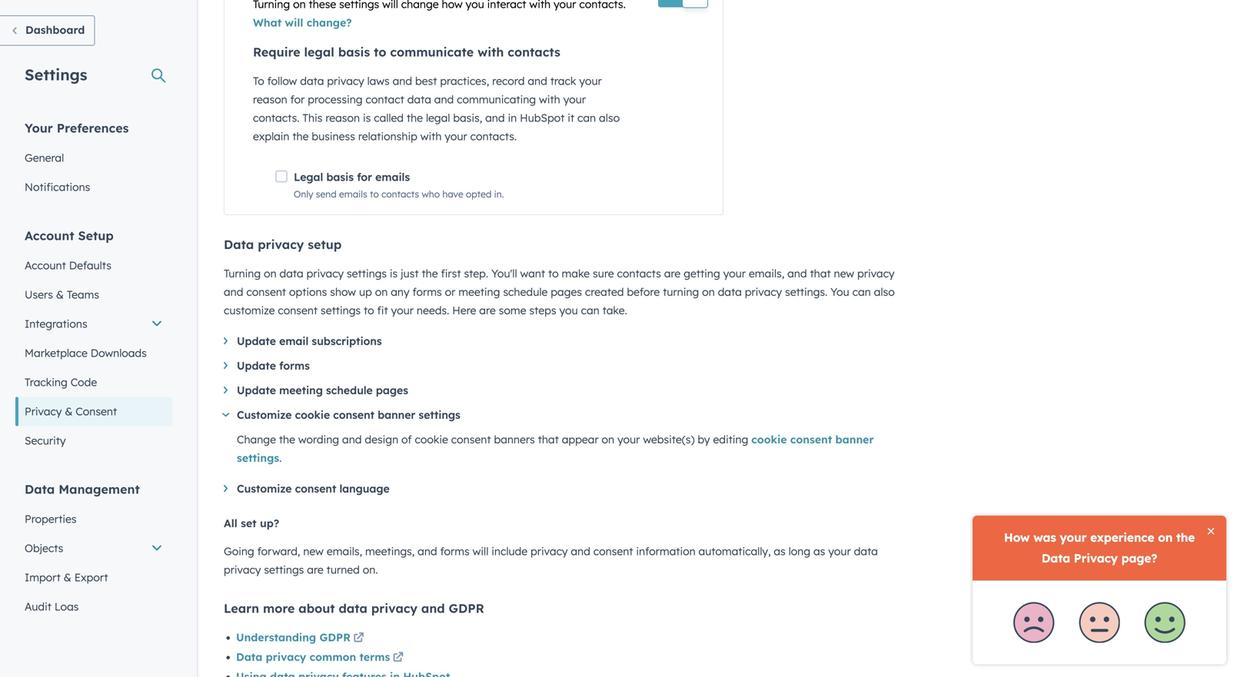 Task type: describe. For each thing, give the bounding box(es) containing it.
data for data management
[[25, 482, 55, 497]]

cookie inside dropdown button
[[295, 409, 330, 422]]

1 as from the left
[[774, 545, 786, 559]]

1 vertical spatial gdpr
[[320, 631, 351, 645]]

only
[[294, 188, 313, 200]]

2 vertical spatial can
[[581, 304, 600, 317]]

created
[[585, 285, 624, 299]]

best
[[415, 74, 437, 88]]

some
[[499, 304, 527, 317]]

dashboard link
[[0, 15, 95, 46]]

any
[[391, 285, 410, 299]]

consent inside dropdown button
[[333, 409, 375, 422]]

1 vertical spatial can
[[853, 285, 871, 299]]

on right appear
[[602, 433, 615, 447]]

change
[[237, 433, 276, 447]]

follow
[[267, 74, 297, 88]]

caret image for update email subscriptions
[[224, 338, 228, 345]]

on down getting
[[702, 285, 715, 299]]

data management
[[25, 482, 140, 497]]

only send emails to contacts who have opted in.
[[294, 188, 504, 200]]

terms
[[360, 651, 390, 664]]

customize cookie consent banner settings
[[237, 409, 461, 422]]

customize for customize consent language
[[237, 482, 292, 496]]

that inside turning on data privacy settings is just the first step. you'll want to make sure contacts are getting your emails, and that new privacy and consent options show up on any forms or meeting schedule pages created before turning on data privacy settings. you can also customize consent settings to fit your needs. here are some steps you can take.
[[810, 267, 831, 280]]

consent inside "dropdown button"
[[295, 482, 336, 496]]

banner inside cookie consent banner settings
[[836, 433, 874, 447]]

preferences
[[57, 120, 129, 136]]

processing
[[308, 93, 363, 106]]

more
[[263, 601, 295, 617]]

will inside going forward, new emails, meetings, and forms will include privacy and consent information automatically, as long as your data privacy settings are turned on.
[[473, 545, 489, 559]]

basis,
[[453, 111, 483, 125]]

set
[[241, 517, 257, 530]]

customize consent language button
[[224, 480, 916, 499]]

data for data privacy setup
[[224, 237, 254, 252]]

getting
[[684, 267, 721, 280]]

1 vertical spatial basis
[[327, 170, 354, 184]]

export
[[74, 571, 108, 585]]

data down 'best'
[[407, 93, 431, 106]]

teams
[[67, 288, 99, 302]]

sure
[[593, 267, 614, 280]]

properties
[[25, 513, 77, 526]]

to follow data privacy laws and best practices, record and track your reason for processing contact data and communicating with your contacts. this reason is called the legal basis, and in hubspot it can also explain the business relationship with your contacts.
[[253, 74, 620, 143]]

settings up up
[[347, 267, 387, 280]]

account setup element
[[15, 227, 172, 456]]

track
[[551, 74, 577, 88]]

setup
[[78, 228, 114, 243]]

update forms
[[237, 359, 310, 373]]

on right up
[[375, 285, 388, 299]]

import
[[25, 571, 61, 585]]

0 horizontal spatial with
[[421, 130, 442, 143]]

options
[[289, 285, 327, 299]]

wording
[[298, 433, 339, 447]]

your
[[25, 120, 53, 136]]

settings down show on the left of page
[[321, 304, 361, 317]]

what will change? link
[[253, 16, 352, 29]]

make
[[562, 267, 590, 280]]

laws
[[367, 74, 390, 88]]

management
[[59, 482, 140, 497]]

before
[[627, 285, 660, 299]]

general link
[[15, 143, 172, 173]]

relationship
[[358, 130, 418, 143]]

notifications
[[25, 180, 90, 194]]

forward,
[[257, 545, 300, 559]]

0 vertical spatial contacts.
[[253, 111, 300, 125]]

update meeting schedule pages button
[[224, 382, 916, 400]]

users & teams
[[25, 288, 99, 302]]

tracking code
[[25, 376, 97, 389]]

settings
[[25, 65, 87, 84]]

notifications link
[[15, 173, 172, 202]]

going forward, new emails, meetings, and forms will include privacy and consent information automatically, as long as your data privacy settings are turned on.
[[224, 545, 878, 577]]

data management element
[[15, 481, 172, 622]]

communicating
[[457, 93, 536, 106]]

to left 'fit'
[[364, 304, 374, 317]]

your down any
[[391, 304, 414, 317]]

your right track
[[580, 74, 602, 88]]

data up options
[[280, 267, 304, 280]]

data up processing
[[300, 74, 324, 88]]

the inside turning on data privacy settings is just the first step. you'll want to make sure contacts are getting your emails, and that new privacy and consent options show up on any forms or meeting schedule pages created before turning on data privacy settings. you can also customize consent settings to fit your needs. here are some steps you can take.
[[422, 267, 438, 280]]

business
[[312, 130, 355, 143]]

banner inside dropdown button
[[378, 409, 416, 422]]

objects
[[25, 542, 63, 555]]

change the wording and design of cookie consent banners that appear on your website(s) by editing
[[237, 433, 752, 447]]

on right the "turning"
[[264, 267, 277, 280]]

want
[[520, 267, 545, 280]]

your down basis,
[[445, 130, 468, 143]]

are inside going forward, new emails, meetings, and forms will include privacy and consent information automatically, as long as your data privacy settings are turned on.
[[307, 564, 324, 577]]

schedule inside turning on data privacy settings is just the first step. you'll want to make sure contacts are getting your emails, and that new privacy and consent options show up on any forms or meeting schedule pages created before turning on data privacy settings. you can also customize consent settings to fit your needs. here are some steps you can take.
[[503, 285, 548, 299]]

your preferences element
[[15, 120, 172, 202]]

going
[[224, 545, 254, 559]]

long
[[789, 545, 811, 559]]

what will change?
[[253, 16, 352, 29]]

data privacy common terms link
[[236, 650, 407, 668]]

settings inside going forward, new emails, meetings, and forms will include privacy and consent information automatically, as long as your data privacy settings are turned on.
[[264, 564, 304, 577]]

1 vertical spatial that
[[538, 433, 559, 447]]

website(s)
[[643, 433, 695, 447]]

steps
[[530, 304, 557, 317]]

pages inside update meeting schedule pages dropdown button
[[376, 384, 409, 397]]

contacts inside turning on data privacy settings is just the first step. you'll want to make sure contacts are getting your emails, and that new privacy and consent options show up on any forms or meeting schedule pages created before turning on data privacy settings. you can also customize consent settings to fit your needs. here are some steps you can take.
[[617, 267, 661, 280]]

customize consent language
[[237, 482, 390, 496]]

downloads
[[91, 347, 147, 360]]

to right want
[[548, 267, 559, 280]]

is inside turning on data privacy settings is just the first step. you'll want to make sure contacts are getting your emails, and that new privacy and consent options show up on any forms or meeting schedule pages created before turning on data privacy settings. you can also customize consent settings to fit your needs. here are some steps you can take.
[[390, 267, 398, 280]]

what will change? button
[[240, 0, 634, 32]]

common
[[310, 651, 356, 664]]

called
[[374, 111, 404, 125]]

objects button
[[15, 534, 172, 564]]

schedule inside dropdown button
[[326, 384, 373, 397]]

1 vertical spatial with
[[539, 93, 561, 106]]

audit logs link
[[15, 593, 172, 622]]

record
[[492, 74, 525, 88]]

legal
[[294, 170, 323, 184]]

your right getting
[[724, 267, 746, 280]]

consent inside cookie consent banner settings
[[791, 433, 833, 447]]

send
[[316, 188, 337, 200]]

0 horizontal spatial reason
[[253, 93, 288, 106]]

account defaults link
[[15, 251, 172, 280]]

data down getting
[[718, 285, 742, 299]]

you'll
[[492, 267, 517, 280]]

integrations button
[[15, 310, 172, 339]]

import & export
[[25, 571, 108, 585]]



Task type: locate. For each thing, give the bounding box(es) containing it.
1 horizontal spatial schedule
[[503, 285, 548, 299]]

marketplace downloads link
[[15, 339, 172, 368]]

2 update from the top
[[237, 359, 276, 373]]

meeting down update forms
[[279, 384, 323, 397]]

& inside users & teams link
[[56, 288, 64, 302]]

your left website(s)
[[618, 433, 640, 447]]

1 horizontal spatial will
[[473, 545, 489, 559]]

0 vertical spatial new
[[834, 267, 855, 280]]

for inside to follow data privacy laws and best practices, record and track your reason for processing contact data and communicating with your contacts. this reason is called the legal basis, and in hubspot it can also explain the business relationship with your contacts.
[[291, 93, 305, 106]]

update up update forms
[[237, 335, 276, 348]]

2 horizontal spatial contacts
[[617, 267, 661, 280]]

1 horizontal spatial emails,
[[749, 267, 785, 280]]

data privacy setup
[[224, 237, 342, 252]]

1 vertical spatial emails
[[339, 188, 367, 200]]

data right long
[[854, 545, 878, 559]]

consent
[[246, 285, 286, 299], [278, 304, 318, 317], [333, 409, 375, 422], [451, 433, 491, 447], [791, 433, 833, 447], [295, 482, 336, 496], [594, 545, 634, 559]]

privacy inside to follow data privacy laws and best practices, record and track your reason for processing contact data and communicating with your contacts. this reason is called the legal basis, and in hubspot it can also explain the business relationship with your contacts.
[[327, 74, 364, 88]]

1 vertical spatial reason
[[326, 111, 360, 125]]

1 customize from the top
[[237, 409, 292, 422]]

3 update from the top
[[237, 384, 276, 397]]

1 vertical spatial pages
[[376, 384, 409, 397]]

update meeting schedule pages
[[237, 384, 409, 397]]

1 horizontal spatial cookie
[[415, 433, 448, 447]]

0 vertical spatial is
[[363, 111, 371, 125]]

data
[[300, 74, 324, 88], [407, 93, 431, 106], [280, 267, 304, 280], [718, 285, 742, 299], [854, 545, 878, 559], [339, 601, 368, 617]]

understanding gdpr
[[236, 631, 351, 645]]

0 vertical spatial gdpr
[[449, 601, 485, 617]]

is left just in the top of the page
[[390, 267, 398, 280]]

data inside going forward, new emails, meetings, and forms will include privacy and consent information automatically, as long as your data privacy settings are turned on.
[[854, 545, 878, 559]]

1 horizontal spatial legal
[[426, 111, 450, 125]]

customize down "."
[[237, 482, 292, 496]]

1 vertical spatial new
[[303, 545, 324, 559]]

update for update forms
[[237, 359, 276, 373]]

1 horizontal spatial also
[[874, 285, 895, 299]]

all set up?
[[224, 517, 279, 530]]

new right forward,
[[303, 545, 324, 559]]

cookie inside cookie consent banner settings
[[752, 433, 787, 447]]

3 caret image from the top
[[224, 387, 228, 394]]

emails, right getting
[[749, 267, 785, 280]]

settings.
[[785, 285, 828, 299]]

editing
[[713, 433, 749, 447]]

1 horizontal spatial for
[[357, 170, 372, 184]]

0 vertical spatial caret image
[[224, 338, 228, 345]]

banner
[[378, 409, 416, 422], [836, 433, 874, 447]]

0 horizontal spatial new
[[303, 545, 324, 559]]

pages up customize cookie consent banner settings
[[376, 384, 409, 397]]

dashboard
[[25, 23, 85, 37]]

are left turned
[[307, 564, 324, 577]]

2 horizontal spatial cookie
[[752, 433, 787, 447]]

1 vertical spatial for
[[357, 170, 372, 184]]

understanding
[[236, 631, 316, 645]]

& for consent
[[65, 405, 73, 419]]

1 vertical spatial update
[[237, 359, 276, 373]]

first
[[441, 267, 461, 280]]

caret image inside "customize consent language" "dropdown button"
[[224, 485, 228, 492]]

cookie up wording
[[295, 409, 330, 422]]

1 update from the top
[[237, 335, 276, 348]]

also inside turning on data privacy settings is just the first step. you'll want to make sure contacts are getting your emails, and that new privacy and consent options show up on any forms or meeting schedule pages created before turning on data privacy settings. you can also customize consent settings to fit your needs. here are some steps you can take.
[[874, 285, 895, 299]]

2 vertical spatial &
[[64, 571, 71, 585]]

legal left basis,
[[426, 111, 450, 125]]

with
[[478, 44, 504, 60], [539, 93, 561, 106], [421, 130, 442, 143]]

0 vertical spatial can
[[578, 111, 596, 125]]

who
[[422, 188, 440, 200]]

caret image inside update meeting schedule pages dropdown button
[[224, 387, 228, 394]]

you
[[560, 304, 578, 317]]

1 horizontal spatial pages
[[551, 285, 582, 299]]

0 horizontal spatial pages
[[376, 384, 409, 397]]

new up you
[[834, 267, 855, 280]]

0 vertical spatial basis
[[338, 44, 370, 60]]

account for account setup
[[25, 228, 74, 243]]

1 vertical spatial are
[[480, 304, 496, 317]]

contacts up before
[[617, 267, 661, 280]]

customize up change
[[237, 409, 292, 422]]

0 horizontal spatial as
[[774, 545, 786, 559]]

1 vertical spatial meeting
[[279, 384, 323, 397]]

on
[[264, 267, 277, 280], [375, 285, 388, 299], [702, 285, 715, 299], [602, 433, 615, 447]]

caret image
[[222, 413, 229, 417], [224, 485, 228, 492]]

it
[[568, 111, 575, 125]]

also right it
[[599, 111, 620, 125]]

0 vertical spatial also
[[599, 111, 620, 125]]

appear
[[562, 433, 599, 447]]

marketplace
[[25, 347, 88, 360]]

0 vertical spatial are
[[664, 267, 681, 280]]

communicate
[[390, 44, 474, 60]]

in.
[[494, 188, 504, 200]]

consent
[[76, 405, 117, 419]]

& for teams
[[56, 288, 64, 302]]

0 horizontal spatial emails
[[339, 188, 367, 200]]

update for update email subscriptions
[[237, 335, 276, 348]]

your inside going forward, new emails, meetings, and forms will include privacy and consent information automatically, as long as your data privacy settings are turned on.
[[829, 545, 851, 559]]

customize inside dropdown button
[[237, 409, 292, 422]]

for
[[291, 93, 305, 106], [357, 170, 372, 184]]

that left appear
[[538, 433, 559, 447]]

as left long
[[774, 545, 786, 559]]

2 vertical spatial forms
[[440, 545, 470, 559]]

to down legal basis for emails
[[370, 188, 379, 200]]

2 as from the left
[[814, 545, 826, 559]]

legal basis for emails
[[294, 170, 410, 184]]

0 vertical spatial pages
[[551, 285, 582, 299]]

account for account defaults
[[25, 259, 66, 272]]

1 horizontal spatial new
[[834, 267, 855, 280]]

consent inside going forward, new emails, meetings, and forms will include privacy and consent information automatically, as long as your data privacy settings are turned on.
[[594, 545, 634, 559]]

1 vertical spatial caret image
[[224, 485, 228, 492]]

& inside the privacy & consent link
[[65, 405, 73, 419]]

and
[[393, 74, 412, 88], [528, 74, 548, 88], [434, 93, 454, 106], [486, 111, 505, 125], [788, 267, 807, 280], [224, 285, 243, 299], [342, 433, 362, 447], [418, 545, 437, 559], [571, 545, 591, 559], [422, 601, 445, 617]]

privacy & consent
[[25, 405, 117, 419]]

also right you
[[874, 285, 895, 299]]

caret image for update meeting schedule pages
[[224, 387, 228, 394]]

link opens in a new window image inside data privacy common terms link
[[393, 654, 404, 664]]

to up the laws
[[374, 44, 387, 60]]

data for data privacy common terms
[[236, 651, 263, 664]]

emails, up turned
[[327, 545, 362, 559]]

have
[[443, 188, 464, 200]]

0 vertical spatial emails,
[[749, 267, 785, 280]]

basis up the laws
[[338, 44, 370, 60]]

legal inside to follow data privacy laws and best practices, record and track your reason for processing contact data and communicating with your contacts. this reason is called the legal basis, and in hubspot it can also explain the business relationship with your contacts.
[[426, 111, 450, 125]]

0 vertical spatial data
[[224, 237, 254, 252]]

1 horizontal spatial gdpr
[[449, 601, 485, 617]]

0 horizontal spatial meeting
[[279, 384, 323, 397]]

is inside to follow data privacy laws and best practices, record and track your reason for processing contact data and communicating with your contacts. this reason is called the legal basis, and in hubspot it can also explain the business relationship with your contacts.
[[363, 111, 371, 125]]

what
[[253, 16, 282, 29]]

caret image
[[224, 338, 228, 345], [224, 362, 228, 369], [224, 387, 228, 394]]

1 horizontal spatial that
[[810, 267, 831, 280]]

0 horizontal spatial banner
[[378, 409, 416, 422]]

data up properties
[[25, 482, 55, 497]]

general
[[25, 151, 64, 165]]

1 horizontal spatial with
[[478, 44, 504, 60]]

forms inside dropdown button
[[279, 359, 310, 373]]

forms inside going forward, new emails, meetings, and forms will include privacy and consent information automatically, as long as your data privacy settings are turned on.
[[440, 545, 470, 559]]

up?
[[260, 517, 279, 530]]

& for export
[[64, 571, 71, 585]]

the up "."
[[279, 433, 295, 447]]

meeting down step.
[[459, 285, 500, 299]]

1 vertical spatial legal
[[426, 111, 450, 125]]

for up only send emails to contacts who have opted in.
[[357, 170, 372, 184]]

caret image for update forms
[[224, 362, 228, 369]]

0 horizontal spatial are
[[307, 564, 324, 577]]

emails up only send emails to contacts who have opted in.
[[376, 170, 410, 184]]

to
[[374, 44, 387, 60], [370, 188, 379, 200], [548, 267, 559, 280], [364, 304, 374, 317]]

1 vertical spatial contacts.
[[471, 130, 517, 143]]

& left export
[[64, 571, 71, 585]]

include
[[492, 545, 528, 559]]

by
[[698, 433, 710, 447]]

contact
[[366, 93, 404, 106]]

forms down email
[[279, 359, 310, 373]]

will left 'include'
[[473, 545, 489, 559]]

0 horizontal spatial for
[[291, 93, 305, 106]]

users & teams link
[[15, 280, 172, 310]]

1 vertical spatial is
[[390, 267, 398, 280]]

update email subscriptions
[[237, 335, 382, 348]]

tracking
[[25, 376, 68, 389]]

design
[[365, 433, 399, 447]]

2 customize from the top
[[237, 482, 292, 496]]

reason down processing
[[326, 111, 360, 125]]

caret image for customize consent language
[[224, 485, 228, 492]]

for up this
[[291, 93, 305, 106]]

1 vertical spatial caret image
[[224, 362, 228, 369]]

2 horizontal spatial with
[[539, 93, 561, 106]]

opted
[[466, 188, 492, 200]]

1 account from the top
[[25, 228, 74, 243]]

0 horizontal spatial that
[[538, 433, 559, 447]]

contacts. down in
[[471, 130, 517, 143]]

0 vertical spatial &
[[56, 288, 64, 302]]

settings up change the wording and design of cookie consent banners that appear on your website(s) by editing
[[419, 409, 461, 422]]

0 horizontal spatial contacts.
[[253, 111, 300, 125]]

pages up you
[[551, 285, 582, 299]]

about
[[299, 601, 335, 617]]

& inside import & export link
[[64, 571, 71, 585]]

as right long
[[814, 545, 826, 559]]

0 vertical spatial meeting
[[459, 285, 500, 299]]

1 horizontal spatial meeting
[[459, 285, 500, 299]]

basis up send
[[327, 170, 354, 184]]

2 vertical spatial with
[[421, 130, 442, 143]]

turning
[[663, 285, 699, 299]]

will inside what will change? dropdown button
[[285, 16, 303, 29]]

contacts. up explain
[[253, 111, 300, 125]]

link opens in a new window image inside the understanding gdpr link
[[354, 634, 364, 645]]

1 horizontal spatial banner
[[836, 433, 874, 447]]

&
[[56, 288, 64, 302], [65, 405, 73, 419], [64, 571, 71, 585]]

& right privacy
[[65, 405, 73, 419]]

0 vertical spatial caret image
[[222, 413, 229, 417]]

update down customize
[[237, 359, 276, 373]]

1 horizontal spatial reason
[[326, 111, 360, 125]]

0 horizontal spatial gdpr
[[320, 631, 351, 645]]

can inside to follow data privacy laws and best practices, record and track your reason for processing contact data and communicating with your contacts. this reason is called the legal basis, and in hubspot it can also explain the business relationship with your contacts.
[[578, 111, 596, 125]]

change?
[[307, 16, 352, 29]]

schedule up customize cookie consent banner settings
[[326, 384, 373, 397]]

data right about
[[339, 601, 368, 617]]

your
[[580, 74, 602, 88], [564, 93, 586, 106], [445, 130, 468, 143], [724, 267, 746, 280], [391, 304, 414, 317], [618, 433, 640, 447], [829, 545, 851, 559]]

take.
[[603, 304, 628, 317]]

account up the account defaults
[[25, 228, 74, 243]]

0 vertical spatial account
[[25, 228, 74, 243]]

your up it
[[564, 93, 586, 106]]

settings inside cookie consent banner settings
[[237, 452, 279, 465]]

cookie consent banner settings
[[237, 433, 874, 465]]

the right just in the top of the page
[[422, 267, 438, 280]]

import & export link
[[15, 564, 172, 593]]

also inside to follow data privacy laws and best practices, record and track your reason for processing contact data and communicating with your contacts. this reason is called the legal basis, and in hubspot it can also explain the business relationship with your contacts.
[[599, 111, 620, 125]]

also
[[599, 111, 620, 125], [874, 285, 895, 299]]

with right relationship
[[421, 130, 442, 143]]

learn
[[224, 601, 259, 617]]

data up the "turning"
[[224, 237, 254, 252]]

2 vertical spatial contacts
[[617, 267, 661, 280]]

0 vertical spatial banner
[[378, 409, 416, 422]]

automatically,
[[699, 545, 771, 559]]

with up hubspot
[[539, 93, 561, 106]]

0 horizontal spatial emails,
[[327, 545, 362, 559]]

settings down change
[[237, 452, 279, 465]]

with up record
[[478, 44, 504, 60]]

meetings,
[[365, 545, 415, 559]]

1 vertical spatial schedule
[[326, 384, 373, 397]]

settings inside customize cookie consent banner settings dropdown button
[[419, 409, 461, 422]]

0 horizontal spatial also
[[599, 111, 620, 125]]

cookie right editing
[[752, 433, 787, 447]]

turning on data privacy settings is just the first step. you'll want to make sure contacts are getting your emails, and that new privacy and consent options show up on any forms or meeting schedule pages created before turning on data privacy settings. you can also customize consent settings to fit your needs. here are some steps you can take.
[[224, 267, 895, 317]]

update email subscriptions button
[[224, 332, 916, 351]]

update inside dropdown button
[[237, 359, 276, 373]]

will right what
[[285, 16, 303, 29]]

1 horizontal spatial are
[[480, 304, 496, 317]]

0 vertical spatial contacts
[[508, 44, 561, 60]]

code
[[71, 376, 97, 389]]

practices,
[[440, 74, 489, 88]]

2 caret image from the top
[[224, 362, 228, 369]]

setup
[[308, 237, 342, 252]]

0 vertical spatial reason
[[253, 93, 288, 106]]

your right long
[[829, 545, 851, 559]]

pages
[[551, 285, 582, 299], [376, 384, 409, 397]]

& right users on the top of page
[[56, 288, 64, 302]]

0 vertical spatial emails
[[376, 170, 410, 184]]

1 vertical spatial account
[[25, 259, 66, 272]]

new inside going forward, new emails, meetings, and forms will include privacy and consent information automatically, as long as your data privacy settings are turned on.
[[303, 545, 324, 559]]

reason down the to
[[253, 93, 288, 106]]

1 vertical spatial forms
[[279, 359, 310, 373]]

meeting inside turning on data privacy settings is just the first step. you'll want to make sure contacts are getting your emails, and that new privacy and consent options show up on any forms or meeting schedule pages created before turning on data privacy settings. you can also customize consent settings to fit your needs. here are some steps you can take.
[[459, 285, 500, 299]]

on.
[[363, 564, 378, 577]]

0 vertical spatial with
[[478, 44, 504, 60]]

customize for customize cookie consent banner settings
[[237, 409, 292, 422]]

2 vertical spatial are
[[307, 564, 324, 577]]

caret image inside customize cookie consent banner settings dropdown button
[[222, 413, 229, 417]]

contacts up record
[[508, 44, 561, 60]]

0 horizontal spatial is
[[363, 111, 371, 125]]

forms left 'include'
[[440, 545, 470, 559]]

that up settings.
[[810, 267, 831, 280]]

0 horizontal spatial contacts
[[382, 188, 419, 200]]

update forms button
[[224, 357, 916, 375]]

2 account from the top
[[25, 259, 66, 272]]

settings down forward,
[[264, 564, 304, 577]]

is
[[363, 111, 371, 125], [390, 267, 398, 280]]

caret image for customize cookie consent banner settings
[[222, 413, 229, 417]]

security
[[25, 434, 66, 448]]

new inside turning on data privacy settings is just the first step. you'll want to make sure contacts are getting your emails, and that new privacy and consent options show up on any forms or meeting schedule pages created before turning on data privacy settings. you can also customize consent settings to fit your needs. here are some steps you can take.
[[834, 267, 855, 280]]

1 horizontal spatial contacts
[[508, 44, 561, 60]]

emails, inside turning on data privacy settings is just the first step. you'll want to make sure contacts are getting your emails, and that new privacy and consent options show up on any forms or meeting schedule pages created before turning on data privacy settings. you can also customize consent settings to fit your needs. here are some steps you can take.
[[749, 267, 785, 280]]

0 vertical spatial schedule
[[503, 285, 548, 299]]

caret image inside the update forms dropdown button
[[224, 362, 228, 369]]

contacts left who
[[382, 188, 419, 200]]

0 vertical spatial that
[[810, 267, 831, 280]]

1 vertical spatial emails,
[[327, 545, 362, 559]]

emails down legal basis for emails
[[339, 188, 367, 200]]

1 vertical spatial contacts
[[382, 188, 419, 200]]

meeting inside dropdown button
[[279, 384, 323, 397]]

account defaults
[[25, 259, 112, 272]]

language
[[340, 482, 390, 496]]

legal down change?
[[304, 44, 335, 60]]

customize cookie consent banner settings button
[[222, 406, 916, 425]]

1 vertical spatial banner
[[836, 433, 874, 447]]

needs.
[[417, 304, 449, 317]]

account
[[25, 228, 74, 243], [25, 259, 66, 272]]

audit logs
[[25, 600, 79, 614]]

0 horizontal spatial cookie
[[295, 409, 330, 422]]

0 vertical spatial legal
[[304, 44, 335, 60]]

0 horizontal spatial schedule
[[326, 384, 373, 397]]

data down understanding
[[236, 651, 263, 664]]

1 vertical spatial will
[[473, 545, 489, 559]]

integrations
[[25, 317, 87, 331]]

are up turning
[[664, 267, 681, 280]]

security link
[[15, 427, 172, 456]]

forms inside turning on data privacy settings is just the first step. you'll want to make sure contacts are getting your emails, and that new privacy and consent options show up on any forms or meeting schedule pages created before turning on data privacy settings. you can also customize consent settings to fit your needs. here are some steps you can take.
[[413, 285, 442, 299]]

0 horizontal spatial will
[[285, 16, 303, 29]]

1 vertical spatial also
[[874, 285, 895, 299]]

link opens in a new window image
[[354, 630, 364, 649], [354, 634, 364, 645], [393, 650, 404, 668], [393, 654, 404, 664]]

here
[[453, 304, 477, 317]]

the down this
[[293, 130, 309, 143]]

update for update meeting schedule pages
[[237, 384, 276, 397]]

2 horizontal spatial are
[[664, 267, 681, 280]]

update down update forms
[[237, 384, 276, 397]]

0 vertical spatial for
[[291, 93, 305, 106]]

2 vertical spatial caret image
[[224, 387, 228, 394]]

0 horizontal spatial legal
[[304, 44, 335, 60]]

cookie right "of"
[[415, 433, 448, 447]]

tracking code link
[[15, 368, 172, 397]]

users
[[25, 288, 53, 302]]

fit
[[377, 304, 388, 317]]

schedule down want
[[503, 285, 548, 299]]

forms up needs.
[[413, 285, 442, 299]]

caret image inside 'update email subscriptions' dropdown button
[[224, 338, 228, 345]]

are right here
[[480, 304, 496, 317]]

up
[[359, 285, 372, 299]]

update
[[237, 335, 276, 348], [237, 359, 276, 373], [237, 384, 276, 397]]

0 vertical spatial update
[[237, 335, 276, 348]]

is left called
[[363, 111, 371, 125]]

forms
[[413, 285, 442, 299], [279, 359, 310, 373], [440, 545, 470, 559]]

1 horizontal spatial is
[[390, 267, 398, 280]]

customize inside "dropdown button"
[[237, 482, 292, 496]]

step.
[[464, 267, 489, 280]]

show
[[330, 285, 356, 299]]

account up users on the top of page
[[25, 259, 66, 272]]

emails, inside going forward, new emails, meetings, and forms will include privacy and consent information automatically, as long as your data privacy settings are turned on.
[[327, 545, 362, 559]]

1 caret image from the top
[[224, 338, 228, 345]]

the right called
[[407, 111, 423, 125]]

pages inside turning on data privacy settings is just the first step. you'll want to make sure contacts are getting your emails, and that new privacy and consent options show up on any forms or meeting schedule pages created before turning on data privacy settings. you can also customize consent settings to fit your needs. here are some steps you can take.
[[551, 285, 582, 299]]

0 vertical spatial will
[[285, 16, 303, 29]]

will
[[285, 16, 303, 29], [473, 545, 489, 559]]



Task type: vqa. For each thing, say whether or not it's contained in the screenshot.
are
yes



